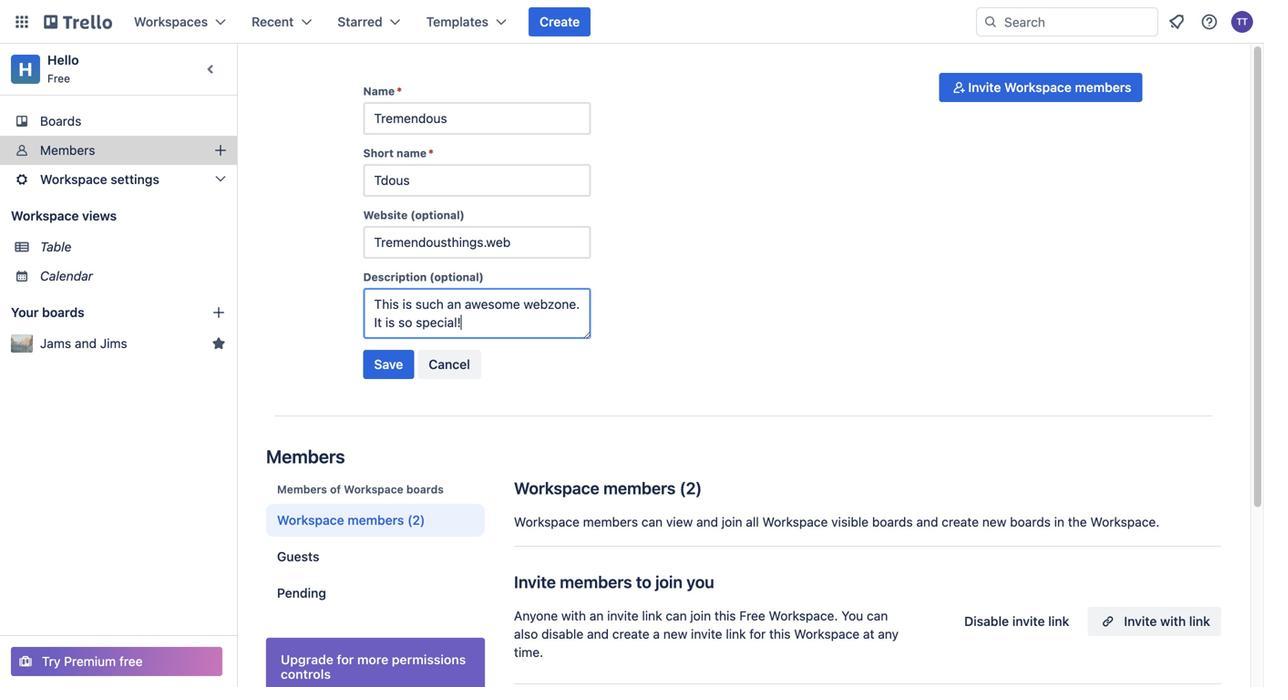 Task type: vqa. For each thing, say whether or not it's contained in the screenshot.
"this"
yes



Task type: locate. For each thing, give the bounding box(es) containing it.
disable
[[964, 614, 1009, 629]]

members up of
[[266, 446, 345, 467]]

0 vertical spatial free
[[47, 72, 70, 85]]

workspaces button
[[123, 7, 237, 36]]

0 horizontal spatial this
[[715, 608, 736, 623]]

(
[[680, 479, 686, 498]]

starred
[[338, 14, 383, 29]]

1 horizontal spatial create
[[942, 515, 979, 530]]

1 horizontal spatial workspace members
[[514, 479, 676, 498]]

1 horizontal spatial for
[[750, 627, 766, 642]]

invite with link
[[1124, 614, 1210, 629]]

workspace members down of
[[277, 513, 404, 528]]

invite right an
[[607, 608, 639, 623]]

0 horizontal spatial new
[[663, 627, 688, 642]]

(optional) up this is such an awesome webzone. it is so special! text field
[[430, 271, 484, 283]]

link inside invite with link button
[[1189, 614, 1210, 629]]

join left 'all'
[[722, 515, 743, 530]]

0 horizontal spatial workspace.
[[769, 608, 838, 623]]

0 horizontal spatial can
[[642, 515, 663, 530]]

invite
[[607, 608, 639, 623], [1013, 614, 1045, 629], [691, 627, 722, 642]]

0 horizontal spatial create
[[612, 627, 650, 642]]

members left of
[[277, 483, 327, 496]]

2 horizontal spatial invite
[[1124, 614, 1157, 629]]

1 horizontal spatial with
[[1160, 614, 1186, 629]]

workspace inside invite workspace members button
[[1005, 80, 1072, 95]]

2
[[686, 479, 696, 498]]

1 vertical spatial create
[[612, 627, 650, 642]]

workspace members left (
[[514, 479, 676, 498]]

(optional) for description (optional)
[[430, 271, 484, 283]]

with inside button
[[1160, 614, 1186, 629]]

0 horizontal spatial with
[[561, 608, 586, 623]]

1 vertical spatial *
[[428, 147, 434, 160]]

to
[[636, 572, 652, 592]]

starred icon image
[[211, 336, 226, 351]]

*
[[397, 85, 402, 98], [428, 147, 434, 160]]

0 vertical spatial for
[[750, 627, 766, 642]]

h link
[[11, 55, 40, 84]]

save button
[[363, 350, 414, 379]]

view
[[666, 515, 693, 530]]

1 horizontal spatial invite
[[968, 80, 1001, 95]]

permissions
[[392, 652, 466, 667]]

templates
[[426, 14, 489, 29]]

0 vertical spatial create
[[942, 515, 979, 530]]

0 vertical spatial (optional)
[[411, 209, 465, 221]]

at
[[863, 627, 875, 642]]

of
[[330, 483, 341, 496]]

link
[[642, 608, 662, 623], [1048, 614, 1070, 629], [1189, 614, 1210, 629], [726, 627, 746, 642]]

0 vertical spatial workspace.
[[1091, 515, 1160, 530]]

new left in
[[982, 515, 1007, 530]]

)
[[696, 479, 702, 498]]

create button
[[529, 7, 591, 36]]

anyone with an invite link can join this free workspace. you can also disable and create a new invite link for this workspace at any time.
[[514, 608, 899, 660]]

1 vertical spatial this
[[769, 627, 791, 642]]

invite
[[968, 80, 1001, 95], [514, 572, 556, 592], [1124, 614, 1157, 629]]

1 horizontal spatial can
[[666, 608, 687, 623]]

members down search field
[[1075, 80, 1132, 95]]

1 vertical spatial workspace.
[[769, 608, 838, 623]]

settings
[[111, 172, 159, 187]]

jams and jims
[[40, 336, 127, 351]]

for
[[750, 627, 766, 642], [337, 652, 354, 667]]

1 vertical spatial invite
[[514, 572, 556, 592]]

0 horizontal spatial invite
[[514, 572, 556, 592]]

1 vertical spatial (optional)
[[430, 271, 484, 283]]

the
[[1068, 515, 1087, 530]]

open information menu image
[[1200, 13, 1219, 31]]

0 horizontal spatial join
[[655, 572, 683, 592]]

disable invite link button
[[954, 607, 1080, 636]]

invite inside button
[[1124, 614, 1157, 629]]

recent
[[252, 14, 294, 29]]

invite inside button
[[968, 80, 1001, 95]]

0 vertical spatial new
[[982, 515, 1007, 530]]

workspace. left 'you'
[[769, 608, 838, 623]]

2 horizontal spatial join
[[722, 515, 743, 530]]

1 vertical spatial free
[[740, 608, 766, 623]]

join right the to at the bottom of page
[[655, 572, 683, 592]]

1 vertical spatial for
[[337, 652, 354, 667]]

0 notifications image
[[1166, 11, 1188, 33]]

* right name
[[428, 147, 434, 160]]

0 vertical spatial join
[[722, 515, 743, 530]]

workspace members
[[514, 479, 676, 498], [277, 513, 404, 528]]

controls
[[281, 667, 331, 682]]

this
[[715, 608, 736, 623], [769, 627, 791, 642]]

free inside hello free
[[47, 72, 70, 85]]

members
[[40, 143, 95, 158], [266, 446, 345, 467], [277, 483, 327, 496]]

workspace
[[1005, 80, 1072, 95], [40, 172, 107, 187], [11, 208, 79, 223], [514, 479, 600, 498], [344, 483, 404, 496], [277, 513, 344, 528], [514, 515, 580, 530], [762, 515, 828, 530], [794, 627, 860, 642]]

0 horizontal spatial workspace members
[[277, 513, 404, 528]]

invite for invite members to join you
[[514, 572, 556, 592]]

None text field
[[363, 102, 591, 135]]

workspace navigation collapse icon image
[[199, 57, 224, 82]]

2 vertical spatial invite
[[1124, 614, 1157, 629]]

create inside anyone with an invite link can join this free workspace. you can also disable and create a new invite link for this workspace at any time.
[[612, 627, 650, 642]]

(optional) right website on the top
[[411, 209, 465, 221]]

0 vertical spatial members
[[40, 143, 95, 158]]

pending link
[[266, 577, 485, 610]]

new right a
[[663, 627, 688, 642]]

0 horizontal spatial for
[[337, 652, 354, 667]]

sm image
[[950, 78, 968, 97]]

workspace.
[[1091, 515, 1160, 530], [769, 608, 838, 623]]

can down you
[[666, 608, 687, 623]]

jams
[[40, 336, 71, 351]]

boards
[[42, 305, 84, 320], [406, 483, 444, 496], [872, 515, 913, 530], [1010, 515, 1051, 530]]

with
[[561, 608, 586, 623], [1160, 614, 1186, 629]]

website
[[363, 209, 408, 221]]

members
[[1075, 80, 1132, 95], [603, 479, 676, 498], [348, 513, 404, 528], [583, 515, 638, 530], [560, 572, 632, 592]]

upgrade for more permissions controls
[[281, 652, 466, 682]]

create
[[942, 515, 979, 530], [612, 627, 650, 642]]

calendar
[[40, 268, 93, 283]]

a
[[653, 627, 660, 642]]

invite right the disable
[[1013, 614, 1045, 629]]

workspace. right the at bottom
[[1091, 515, 1160, 530]]

join down you
[[690, 608, 711, 623]]

cancel
[[429, 357, 470, 372]]

1 horizontal spatial free
[[740, 608, 766, 623]]

calendar link
[[40, 267, 226, 285]]

with inside anyone with an invite link can join this free workspace. you can also disable and create a new invite link for this workspace at any time.
[[561, 608, 586, 623]]

1 horizontal spatial *
[[428, 147, 434, 160]]

2 vertical spatial join
[[690, 608, 711, 623]]

members left (
[[603, 479, 676, 498]]

0 horizontal spatial *
[[397, 85, 402, 98]]

add board image
[[211, 305, 226, 320]]

in
[[1054, 515, 1065, 530]]

time.
[[514, 645, 543, 660]]

1 horizontal spatial workspace.
[[1091, 515, 1160, 530]]

0 horizontal spatial free
[[47, 72, 70, 85]]

and down an
[[587, 627, 609, 642]]

recent button
[[241, 7, 323, 36]]

and right view
[[696, 515, 718, 530]]

invite members to join you
[[514, 572, 714, 592]]

1 horizontal spatial join
[[690, 608, 711, 623]]

invite for invite with link
[[1124, 614, 1157, 629]]

1 vertical spatial new
[[663, 627, 688, 642]]

invite right a
[[691, 627, 722, 642]]

0 horizontal spatial invite
[[607, 608, 639, 623]]

members down boards
[[40, 143, 95, 158]]

can up at
[[867, 608, 888, 623]]

can left view
[[642, 515, 663, 530]]

(2)
[[407, 513, 425, 528]]

new
[[982, 515, 1007, 530], [663, 627, 688, 642]]

0 vertical spatial invite
[[968, 80, 1001, 95]]

and
[[75, 336, 97, 351], [696, 515, 718, 530], [916, 515, 938, 530], [587, 627, 609, 642]]

0 vertical spatial workspace members
[[514, 479, 676, 498]]

join
[[722, 515, 743, 530], [655, 572, 683, 592], [690, 608, 711, 623]]

workspace. inside anyone with an invite link can join this free workspace. you can also disable and create a new invite link for this workspace at any time.
[[769, 608, 838, 623]]

(optional)
[[411, 209, 465, 221], [430, 271, 484, 283]]

None text field
[[363, 164, 591, 197], [363, 226, 591, 259], [363, 164, 591, 197], [363, 226, 591, 259]]

with for anyone
[[561, 608, 586, 623]]

free
[[47, 72, 70, 85], [740, 608, 766, 623]]

disable
[[541, 627, 584, 642]]

free inside anyone with an invite link can join this free workspace. you can also disable and create a new invite link for this workspace at any time.
[[740, 608, 766, 623]]

2 horizontal spatial invite
[[1013, 614, 1045, 629]]

* right name on the top left of page
[[397, 85, 402, 98]]

any
[[878, 627, 899, 642]]

an
[[590, 608, 604, 623]]

members inside button
[[1075, 80, 1132, 95]]

all
[[746, 515, 759, 530]]



Task type: describe. For each thing, give the bounding box(es) containing it.
1 horizontal spatial new
[[982, 515, 1007, 530]]

workspace settings button
[[0, 165, 237, 194]]

views
[[82, 208, 117, 223]]

invite workspace members
[[968, 80, 1132, 95]]

hello
[[47, 52, 79, 67]]

0 vertical spatial *
[[397, 85, 402, 98]]

table
[[40, 239, 72, 254]]

hello link
[[47, 52, 79, 67]]

( 2 )
[[680, 479, 702, 498]]

0 vertical spatial this
[[715, 608, 736, 623]]

invite inside button
[[1013, 614, 1045, 629]]

you
[[687, 572, 714, 592]]

workspace views
[[11, 208, 117, 223]]

for inside anyone with an invite link can join this free workspace. you can also disable and create a new invite link for this workspace at any time.
[[750, 627, 766, 642]]

your boards
[[11, 305, 84, 320]]

name
[[397, 147, 427, 160]]

name
[[363, 85, 395, 98]]

primary element
[[0, 0, 1264, 44]]

1 vertical spatial join
[[655, 572, 683, 592]]

starred button
[[327, 7, 412, 36]]

workspace inside anyone with an invite link can join this free workspace. you can also disable and create a new invite link for this workspace at any time.
[[794, 627, 860, 642]]

back to home image
[[44, 7, 112, 36]]

2 horizontal spatial can
[[867, 608, 888, 623]]

This is such an awesome webzone. It is so special! text field
[[363, 288, 591, 339]]

members down 'members of workspace boards'
[[348, 513, 404, 528]]

link inside the disable invite link button
[[1048, 614, 1070, 629]]

boards link
[[0, 107, 237, 136]]

boards left in
[[1010, 515, 1051, 530]]

members link
[[0, 136, 237, 165]]

1 horizontal spatial this
[[769, 627, 791, 642]]

new inside anyone with an invite link can join this free workspace. you can also disable and create a new invite link for this workspace at any time.
[[663, 627, 688, 642]]

website (optional)
[[363, 209, 465, 221]]

with for invite
[[1160, 614, 1186, 629]]

anyone
[[514, 608, 558, 623]]

workspace members can view and join all workspace visible boards and create new boards in the workspace.
[[514, 515, 1160, 530]]

try premium free
[[42, 654, 143, 669]]

organizationdetailform element
[[363, 84, 591, 386]]

invite with link button
[[1088, 607, 1221, 636]]

workspaces
[[134, 14, 208, 29]]

your
[[11, 305, 39, 320]]

members up an
[[560, 572, 632, 592]]

h
[[19, 58, 32, 80]]

1 horizontal spatial invite
[[691, 627, 722, 642]]

join inside anyone with an invite link can join this free workspace. you can also disable and create a new invite link for this workspace at any time.
[[690, 608, 711, 623]]

cancel button
[[418, 350, 481, 379]]

and right visible on the right bottom
[[916, 515, 938, 530]]

1 vertical spatial members
[[266, 446, 345, 467]]

description
[[363, 271, 427, 283]]

more
[[357, 652, 389, 667]]

upgrade
[[281, 652, 334, 667]]

boards right visible on the right bottom
[[872, 515, 913, 530]]

try premium free button
[[11, 647, 222, 676]]

boards up (2)
[[406, 483, 444, 496]]

jams and jims link
[[40, 335, 204, 353]]

2 vertical spatial members
[[277, 483, 327, 496]]

also
[[514, 627, 538, 642]]

search image
[[984, 15, 998, 29]]

boards up jams on the left
[[42, 305, 84, 320]]

members inside members link
[[40, 143, 95, 158]]

Search field
[[998, 8, 1158, 36]]

1 vertical spatial workspace members
[[277, 513, 404, 528]]

short
[[363, 147, 394, 160]]

short name *
[[363, 147, 434, 160]]

try
[[42, 654, 61, 669]]

hello free
[[47, 52, 79, 85]]

for inside upgrade for more permissions controls
[[337, 652, 354, 667]]

your boards with 1 items element
[[11, 302, 184, 324]]

invite workspace members button
[[939, 73, 1143, 102]]

members of workspace boards
[[277, 483, 444, 496]]

name *
[[363, 85, 402, 98]]

free
[[119, 654, 143, 669]]

premium
[[64, 654, 116, 669]]

and inside anyone with an invite link can join this free workspace. you can also disable and create a new invite link for this workspace at any time.
[[587, 627, 609, 642]]

visible
[[831, 515, 869, 530]]

description (optional)
[[363, 271, 484, 283]]

workspace inside workspace settings popup button
[[40, 172, 107, 187]]

and left jims
[[75, 336, 97, 351]]

guests link
[[266, 541, 485, 573]]

workspace settings
[[40, 172, 159, 187]]

invite for invite workspace members
[[968, 80, 1001, 95]]

terry turtle (terryturtle) image
[[1231, 11, 1253, 33]]

members up invite members to join you
[[583, 515, 638, 530]]

guests
[[277, 549, 319, 564]]

save
[[374, 357, 403, 372]]

boards
[[40, 113, 81, 129]]

create
[[540, 14, 580, 29]]

(optional) for website (optional)
[[411, 209, 465, 221]]

you
[[842, 608, 863, 623]]

templates button
[[415, 7, 518, 36]]

disable invite link
[[964, 614, 1070, 629]]

table link
[[40, 238, 226, 256]]

jims
[[100, 336, 127, 351]]

pending
[[277, 586, 326, 601]]



